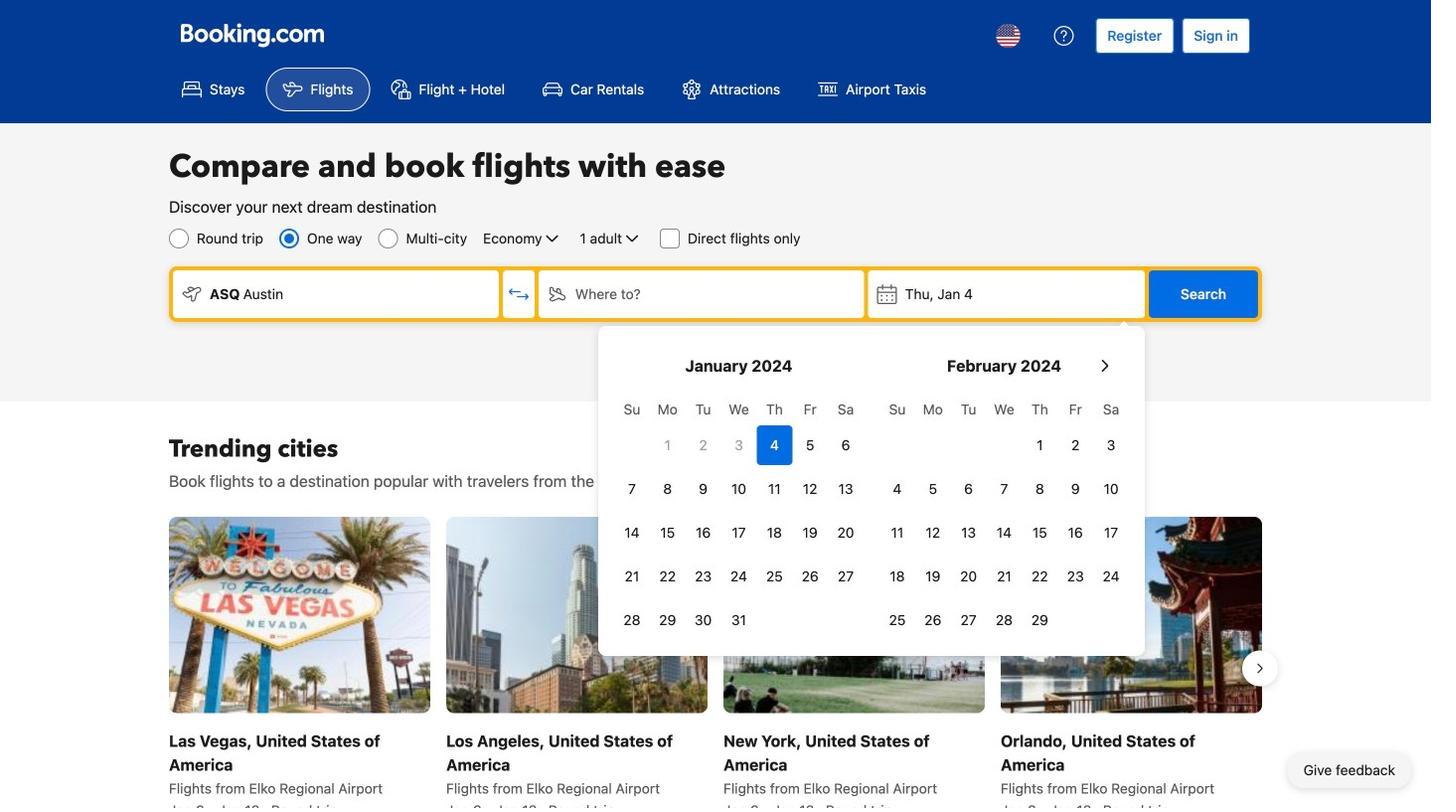 Task type: locate. For each thing, give the bounding box(es) containing it.
0 horizontal spatial grid
[[614, 390, 864, 640]]

22 February 2024 checkbox
[[1023, 557, 1058, 597]]

2 grid from the left
[[880, 390, 1130, 640]]

21 February 2024 checkbox
[[987, 557, 1023, 597]]

9 January 2024 checkbox
[[686, 469, 721, 509]]

25 January 2024 checkbox
[[757, 557, 793, 597]]

region
[[153, 509, 1279, 808]]

6 February 2024 checkbox
[[951, 469, 987, 509]]

18 January 2024 checkbox
[[757, 513, 793, 553]]

15 February 2024 checkbox
[[1023, 513, 1058, 553]]

7 February 2024 checkbox
[[987, 469, 1023, 509]]

2 January 2024 checkbox
[[686, 426, 721, 465]]

12 January 2024 checkbox
[[793, 469, 828, 509]]

las vegas, united states of america image
[[169, 517, 431, 713]]

23 January 2024 checkbox
[[686, 557, 721, 597]]

10 January 2024 checkbox
[[721, 469, 757, 509]]

1 horizontal spatial grid
[[880, 390, 1130, 640]]

26 January 2024 checkbox
[[793, 557, 828, 597]]

7 January 2024 checkbox
[[614, 469, 650, 509]]

booking.com logo image
[[181, 23, 324, 47], [181, 23, 324, 47]]

20 February 2024 checkbox
[[951, 557, 987, 597]]

cell
[[757, 422, 793, 465]]

16 January 2024 checkbox
[[686, 513, 721, 553]]

28 February 2024 checkbox
[[987, 601, 1023, 640]]

20 January 2024 checkbox
[[828, 513, 864, 553]]

new york, united states of america image
[[724, 517, 985, 713]]

14 February 2024 checkbox
[[987, 513, 1023, 553]]

31 January 2024 checkbox
[[721, 601, 757, 640]]

25 February 2024 checkbox
[[880, 601, 916, 640]]

12 February 2024 checkbox
[[916, 513, 951, 553]]

2 February 2024 checkbox
[[1058, 426, 1094, 465]]

grid
[[614, 390, 864, 640], [880, 390, 1130, 640]]

8 January 2024 checkbox
[[650, 469, 686, 509]]

13 February 2024 checkbox
[[951, 513, 987, 553]]



Task type: vqa. For each thing, say whether or not it's contained in the screenshot.
Marriott
no



Task type: describe. For each thing, give the bounding box(es) containing it.
11 February 2024 checkbox
[[880, 513, 916, 553]]

5 January 2024 checkbox
[[793, 426, 828, 465]]

21 January 2024 checkbox
[[614, 557, 650, 597]]

16 February 2024 checkbox
[[1058, 513, 1094, 553]]

27 February 2024 checkbox
[[951, 601, 987, 640]]

1 February 2024 checkbox
[[1023, 426, 1058, 465]]

13 January 2024 checkbox
[[828, 469, 864, 509]]

9 February 2024 checkbox
[[1058, 469, 1094, 509]]

4 January 2024 checkbox
[[757, 426, 793, 465]]

los angeles, united states of america image
[[446, 517, 708, 713]]

18 February 2024 checkbox
[[880, 557, 916, 597]]

29 February 2024 checkbox
[[1023, 601, 1058, 640]]

10 February 2024 checkbox
[[1094, 469, 1130, 509]]

1 grid from the left
[[614, 390, 864, 640]]

3 January 2024 checkbox
[[721, 426, 757, 465]]

26 February 2024 checkbox
[[916, 601, 951, 640]]

19 February 2024 checkbox
[[916, 557, 951, 597]]

28 January 2024 checkbox
[[614, 601, 650, 640]]

6 January 2024 checkbox
[[828, 426, 864, 465]]

29 January 2024 checkbox
[[650, 601, 686, 640]]

22 January 2024 checkbox
[[650, 557, 686, 597]]

1 January 2024 checkbox
[[650, 426, 686, 465]]

14 January 2024 checkbox
[[614, 513, 650, 553]]

5 February 2024 checkbox
[[916, 469, 951, 509]]

15 January 2024 checkbox
[[650, 513, 686, 553]]

17 February 2024 checkbox
[[1094, 513, 1130, 553]]

17 January 2024 checkbox
[[721, 513, 757, 553]]

23 February 2024 checkbox
[[1058, 557, 1094, 597]]

4 February 2024 checkbox
[[880, 469, 916, 509]]

8 February 2024 checkbox
[[1023, 469, 1058, 509]]

3 February 2024 checkbox
[[1094, 426, 1130, 465]]

11 January 2024 checkbox
[[757, 469, 793, 509]]

30 January 2024 checkbox
[[686, 601, 721, 640]]

orlando, united states of america image
[[1001, 517, 1263, 713]]

24 January 2024 checkbox
[[721, 557, 757, 597]]

19 January 2024 checkbox
[[793, 513, 828, 553]]

24 February 2024 checkbox
[[1094, 557, 1130, 597]]

27 January 2024 checkbox
[[828, 557, 864, 597]]



